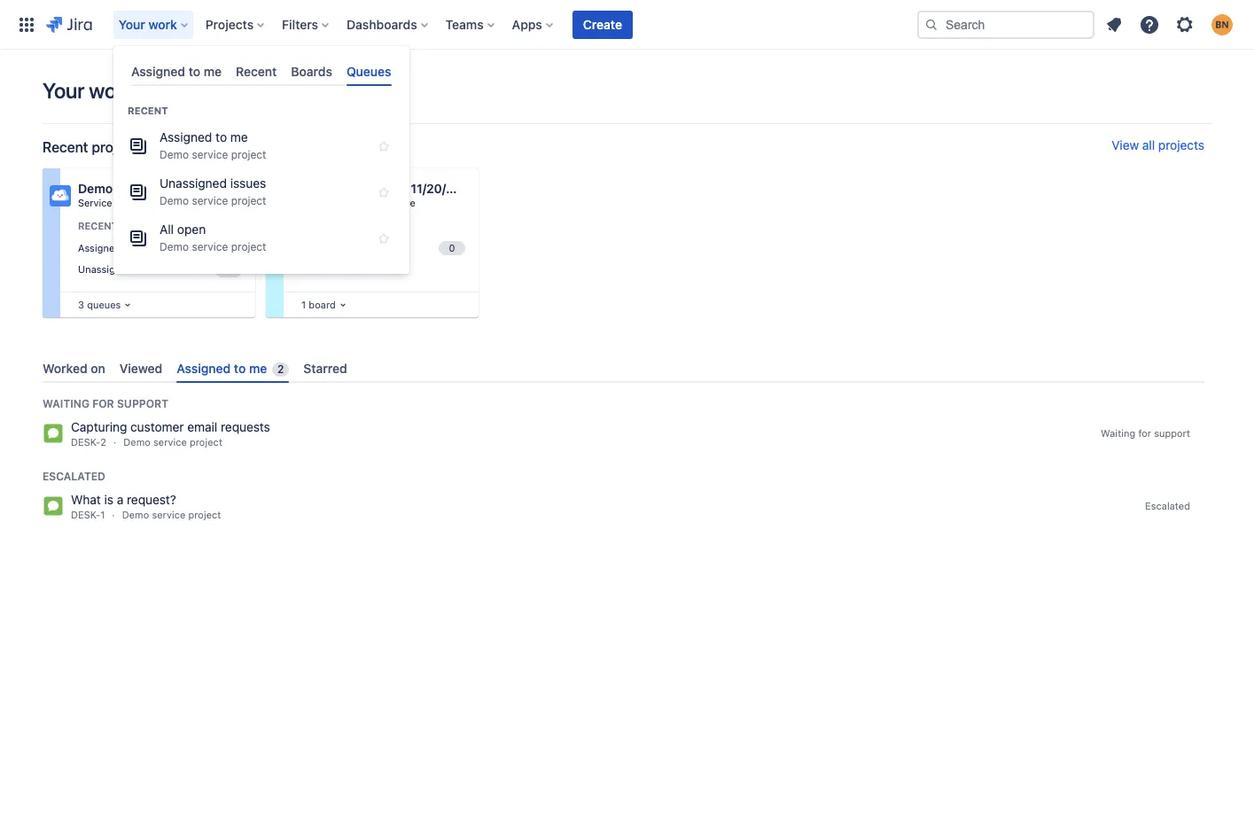 Task type: locate. For each thing, give the bounding box(es) containing it.
2 horizontal spatial issues
[[329, 264, 358, 275]]

starred
[[303, 361, 347, 376]]

demo inside what is a request? desk-1 · demo service project
[[122, 509, 149, 520]]

2 left starred
[[277, 363, 284, 376]]

· inside capturing customer email requests desk-2 · demo service project
[[113, 436, 116, 448]]

desk- down capturing
[[71, 436, 100, 448]]

projects up demo service project service management
[[92, 139, 145, 155]]

0 vertical spatial your work
[[119, 16, 177, 31]]

team-
[[301, 197, 331, 208]]

1 vertical spatial waiting for support
[[1101, 428, 1190, 439]]

2 inside tab list
[[277, 363, 284, 376]]

queues down management
[[120, 220, 161, 231]]

unassigned inside 'unassigned issues' link
[[78, 264, 133, 275]]

me
[[204, 64, 222, 79], [230, 130, 248, 145], [136, 242, 150, 253], [249, 361, 267, 376]]

service down the customer
[[153, 436, 187, 448]]

1 vertical spatial ·
[[112, 509, 115, 520]]

capturing customer email requests desk-2 · demo service project
[[71, 419, 270, 448]]

view all projects
[[1112, 137, 1205, 152]]

0 vertical spatial unassigned
[[160, 176, 227, 191]]

1 vertical spatial support
[[1154, 428, 1190, 439]]

all open demo service project
[[160, 222, 266, 254]]

tab list containing assigned to me
[[124, 57, 398, 86]]

me inside assigned to me demo service project
[[230, 130, 248, 145]]

for
[[92, 397, 114, 411], [1138, 428, 1151, 439]]

unassigned issues link
[[74, 260, 245, 280]]

1 left 'board'
[[301, 299, 306, 310]]

0 vertical spatial escalated
[[43, 470, 105, 483]]

support
[[117, 397, 168, 411], [1154, 428, 1190, 439]]

to
[[189, 64, 200, 79], [216, 130, 227, 145], [123, 242, 133, 253], [234, 361, 246, 376]]

settings image
[[1174, 14, 1196, 35]]

1 vertical spatial your
[[43, 78, 84, 103]]

0 horizontal spatial for
[[92, 397, 114, 411]]

1 horizontal spatial 2
[[277, 363, 284, 376]]

0 vertical spatial 1
[[301, 299, 306, 310]]

1 down "is"
[[100, 509, 105, 520]]

1 vertical spatial desk-
[[71, 509, 100, 520]]

issues right done
[[329, 264, 358, 275]]

demo up all
[[160, 194, 189, 208]]

1 horizontal spatial waiting for support
[[1101, 428, 1190, 439]]

tab list containing worked on
[[35, 354, 1212, 383]]

1 horizontal spatial support
[[1154, 428, 1190, 439]]

work inside your work dropdown button
[[148, 16, 177, 31]]

0 vertical spatial 2
[[277, 363, 284, 376]]

assigned
[[131, 64, 185, 79], [160, 130, 212, 145], [78, 242, 121, 253], [177, 361, 231, 376]]

service up open
[[192, 194, 228, 208]]

0 horizontal spatial waiting for support
[[43, 397, 168, 411]]

issues for done issues
[[329, 264, 358, 275]]

2 down capturing
[[100, 436, 106, 448]]

unassigned up 3 queues dropdown button
[[78, 264, 133, 275]]

1 horizontal spatial unassigned
[[160, 176, 227, 191]]

queues inside dropdown button
[[87, 299, 121, 310]]

tab list
[[124, 57, 398, 86], [35, 354, 1212, 383]]

0 vertical spatial for
[[92, 397, 114, 411]]

service up management
[[116, 181, 159, 196]]

0 horizontal spatial support
[[117, 397, 168, 411]]

jira image
[[46, 14, 92, 35], [46, 14, 92, 35]]

to inside assigned to me demo service project
[[216, 130, 227, 145]]

service inside demo service project service management
[[116, 181, 159, 196]]

1 vertical spatial tab list
[[35, 354, 1212, 383]]

issues for unassigned issues
[[135, 264, 165, 275]]

to up unassigned issues demo service project
[[216, 130, 227, 145]]

assigned to me inside assigned to me link
[[78, 242, 150, 253]]

create
[[583, 16, 622, 31]]

0 horizontal spatial issues
[[135, 264, 165, 275]]

escalated
[[43, 470, 105, 483], [1145, 500, 1190, 512]]

your
[[119, 16, 145, 31], [43, 78, 84, 103]]

assigned down recent queues
[[78, 242, 121, 253]]

0 horizontal spatial projects
[[92, 139, 145, 155]]

managed
[[331, 197, 373, 208]]

create button
[[572, 10, 633, 39]]

to down your work dropdown button
[[189, 64, 200, 79]]

1 horizontal spatial escalated
[[1145, 500, 1190, 512]]

1 vertical spatial for
[[1138, 428, 1151, 439]]

2 desk- from the top
[[71, 509, 100, 520]]

desk- inside what is a request? desk-1 · demo service project
[[71, 509, 100, 520]]

0 vertical spatial tab list
[[124, 57, 398, 86]]

assigned to me down your work dropdown button
[[131, 64, 222, 79]]

1 inside what is a request? desk-1 · demo service project
[[100, 509, 105, 520]]

unassigned
[[160, 176, 227, 191], [78, 264, 133, 275]]

filters button
[[277, 10, 336, 39]]

1 horizontal spatial issues
[[230, 176, 266, 191]]

search image
[[925, 17, 939, 31]]

service inside what is a request? desk-1 · demo service project
[[152, 509, 185, 520]]

queues
[[120, 220, 161, 231], [87, 299, 121, 310]]

1 vertical spatial queues
[[87, 299, 121, 310]]

1 horizontal spatial waiting
[[1101, 428, 1136, 439]]

·
[[113, 436, 116, 448], [112, 509, 115, 520]]

issues inside unassigned issues demo service project
[[230, 176, 266, 191]]

recent down projects popup button at the left top
[[236, 64, 277, 79]]

assigned up email
[[177, 361, 231, 376]]

unassigned issues demo service project
[[160, 176, 266, 208]]

recent projects
[[43, 139, 145, 155]]

0 vertical spatial your
[[119, 16, 145, 31]]

unassigned for unassigned issues demo service project
[[160, 176, 227, 191]]

teams button
[[440, 10, 501, 39]]

1 vertical spatial assigned to me
[[78, 242, 150, 253]]

board image
[[336, 298, 350, 312]]

1 horizontal spatial work
[[148, 16, 177, 31]]

demo up service
[[78, 181, 113, 196]]

tab list for recent
[[124, 57, 398, 86]]

banner
[[0, 0, 1254, 50]]

0 horizontal spatial work
[[89, 78, 134, 103]]

1 vertical spatial unassigned
[[78, 264, 133, 275]]

1 horizontal spatial projects
[[1158, 137, 1205, 152]]

recent queues
[[78, 220, 161, 231]]

work
[[148, 16, 177, 31], [89, 78, 134, 103]]

0 vertical spatial desk-
[[71, 436, 100, 448]]

a
[[117, 492, 123, 507]]

recent down service
[[78, 220, 118, 231]]

work left the projects
[[148, 16, 177, 31]]

waiting
[[43, 397, 89, 411], [1101, 428, 1136, 439]]

service inside unassigned issues demo service project
[[192, 194, 228, 208]]

1 vertical spatial your work
[[43, 78, 134, 103]]

service up unassigned issues demo service project
[[192, 148, 228, 161]]

1 horizontal spatial your
[[119, 16, 145, 31]]

2 inside capturing customer email requests desk-2 · demo service project
[[100, 436, 106, 448]]

1 vertical spatial 1
[[100, 509, 105, 520]]

0 horizontal spatial your
[[43, 78, 84, 103]]

1 desk- from the top
[[71, 436, 100, 448]]

to up requests
[[234, 361, 246, 376]]

appswitcher icon image
[[16, 14, 37, 35]]

queues for recent queues
[[120, 220, 161, 231]]

0 horizontal spatial 1
[[100, 509, 105, 520]]

is
[[104, 492, 113, 507]]

your work
[[119, 16, 177, 31], [43, 78, 134, 103]]

1
[[301, 299, 306, 310], [100, 509, 105, 520]]

service down request?
[[152, 509, 185, 520]]

0 vertical spatial work
[[148, 16, 177, 31]]

· down capturing
[[113, 436, 116, 448]]

0 vertical spatial queues
[[120, 220, 161, 231]]

filters
[[282, 16, 318, 31]]

demo inside unassigned issues demo service project
[[160, 194, 189, 208]]

projects
[[205, 16, 254, 31]]

assigned to me for tab list containing assigned to me
[[131, 64, 222, 79]]

issues
[[230, 176, 266, 191], [135, 264, 165, 275], [329, 264, 358, 275]]

apps
[[512, 16, 542, 31]]

what
[[71, 492, 101, 507]]

issues for unassigned issues demo service project
[[230, 176, 266, 191]]

· inside what is a request? desk-1 · demo service project
[[112, 509, 115, 520]]

unassigned inside unassigned issues demo service project
[[160, 176, 227, 191]]

queues right 3
[[87, 299, 121, 310]]

1 vertical spatial 2
[[100, 436, 106, 448]]

projects right all in the top of the page
[[1158, 137, 1205, 152]]

view all projects link
[[1112, 137, 1205, 156]]

desk- down 'what'
[[71, 509, 100, 520]]

0 horizontal spatial 2
[[100, 436, 106, 448]]

assigned to me down recent queues
[[78, 242, 150, 253]]

0 vertical spatial waiting for support
[[43, 397, 168, 411]]

done issues link
[[298, 260, 468, 280]]

recent
[[236, 64, 277, 79], [128, 105, 168, 116], [43, 139, 88, 155], [78, 220, 118, 231]]

me up unassigned issues demo service project
[[230, 130, 248, 145]]

assigned to me up email
[[177, 361, 267, 376]]

1 inside dropdown button
[[301, 299, 306, 310]]

demo down a at the bottom of page
[[122, 509, 149, 520]]

me up requests
[[249, 361, 267, 376]]

issues down assigned to me link
[[135, 264, 165, 275]]

star unassigned issues image
[[376, 185, 391, 200]]

work up 'recent projects'
[[89, 78, 134, 103]]

done issues
[[301, 264, 358, 275]]

demo up demo service project service management
[[160, 148, 189, 161]]

your work left the projects
[[119, 16, 177, 31]]

service
[[192, 148, 228, 161], [116, 181, 159, 196], [192, 194, 228, 208], [192, 240, 228, 254], [153, 436, 187, 448], [152, 509, 185, 520]]

1 horizontal spatial 1
[[301, 299, 306, 310]]

on
[[91, 361, 105, 376]]

0 vertical spatial assigned to me
[[131, 64, 222, 79]]

0 vertical spatial ·
[[113, 436, 116, 448]]

demo
[[160, 148, 189, 161], [78, 181, 113, 196], [160, 194, 189, 208], [160, 240, 189, 254], [123, 436, 151, 448], [122, 509, 149, 520]]

requests
[[221, 419, 270, 434]]

unassigned down assigned to me demo service project
[[160, 176, 227, 191]]

· down "is"
[[112, 509, 115, 520]]

desk-
[[71, 436, 100, 448], [71, 509, 100, 520]]

demo down the customer
[[123, 436, 151, 448]]

your work up 'recent projects'
[[43, 78, 134, 103]]

0 horizontal spatial waiting
[[43, 397, 89, 411]]

project
[[231, 148, 266, 161], [162, 181, 204, 196], [231, 194, 266, 208], [231, 240, 266, 254], [190, 436, 222, 448], [188, 509, 221, 520]]

demo down all
[[160, 240, 189, 254]]

2
[[277, 363, 284, 376], [100, 436, 106, 448]]

assigned up unassigned issues demo service project
[[160, 130, 212, 145]]

projects
[[1158, 137, 1205, 152], [92, 139, 145, 155]]

assigned inside assigned to me demo service project
[[160, 130, 212, 145]]

0 horizontal spatial unassigned
[[78, 264, 133, 275]]

desk- inside capturing customer email requests desk-2 · demo service project
[[71, 436, 100, 448]]

assigned to me
[[131, 64, 222, 79], [78, 242, 150, 253], [177, 361, 267, 376]]

issues down assigned to me demo service project
[[230, 176, 266, 191]]

service down open
[[192, 240, 228, 254]]

waiting for support
[[43, 397, 168, 411], [1101, 428, 1190, 439]]

0 vertical spatial waiting
[[43, 397, 89, 411]]

primary element
[[11, 0, 917, 49]]



Task type: vqa. For each thing, say whether or not it's contained in the screenshot.
customize
no



Task type: describe. For each thing, give the bounding box(es) containing it.
Search field
[[917, 10, 1095, 39]]

recent up 'recent projects'
[[128, 105, 168, 116]]

board
[[309, 299, 336, 310]]

service
[[78, 197, 112, 208]]

11/20/2023
[[411, 181, 477, 196]]

upcoming
[[301, 181, 362, 196]]

service inside assigned to me demo service project
[[192, 148, 228, 161]]

notifications image
[[1104, 14, 1125, 35]]

1 horizontal spatial for
[[1138, 428, 1151, 439]]

your inside dropdown button
[[119, 16, 145, 31]]

banner containing your work
[[0, 0, 1254, 50]]

project inside capturing customer email requests desk-2 · demo service project
[[190, 436, 222, 448]]

recent up service
[[43, 139, 88, 155]]

teams
[[446, 16, 484, 31]]

service inside capturing customer email requests desk-2 · demo service project
[[153, 436, 187, 448]]

project
[[365, 181, 408, 196]]

viewed
[[119, 361, 162, 376]]

apps button
[[507, 10, 560, 39]]

what is a request? desk-1 · demo service project
[[71, 492, 221, 520]]

your profile and settings image
[[1212, 14, 1233, 35]]

0 vertical spatial support
[[117, 397, 168, 411]]

board image
[[121, 298, 135, 312]]

3 queues button
[[74, 295, 135, 315]]

assigned to me for assigned to me link
[[78, 242, 150, 253]]

demo inside assigned to me demo service project
[[160, 148, 189, 161]]

me up 'unassigned issues' link
[[136, 242, 150, 253]]

star all open image
[[376, 232, 391, 246]]

worked on
[[43, 361, 105, 376]]

assigned down your work dropdown button
[[131, 64, 185, 79]]

assigned to me link
[[74, 238, 245, 258]]

unassigned for unassigned issues
[[78, 264, 133, 275]]

to up unassigned issues
[[123, 242, 133, 253]]

demo inside demo service project service management
[[78, 181, 113, 196]]

· for customer
[[113, 436, 116, 448]]

demo inside capturing customer email requests desk-2 · demo service project
[[123, 436, 151, 448]]

recent inside tab list
[[236, 64, 277, 79]]

queues
[[347, 64, 391, 79]]

0 horizontal spatial escalated
[[43, 470, 105, 483]]

desk- for capturing
[[71, 436, 100, 448]]

unassigned issues
[[78, 264, 165, 275]]

2 vertical spatial assigned to me
[[177, 361, 267, 376]]

upcoming project 11/20/2023 team-managed software
[[301, 181, 477, 208]]

email
[[187, 419, 217, 434]]

1 board
[[301, 299, 336, 310]]

3
[[78, 299, 84, 310]]

projects button
[[200, 10, 271, 39]]

view
[[1112, 137, 1139, 152]]

customer
[[130, 419, 184, 434]]

capturing
[[71, 419, 127, 434]]

dashboards button
[[341, 10, 435, 39]]

demo inside all open demo service project
[[160, 240, 189, 254]]

your work inside dropdown button
[[119, 16, 177, 31]]

your work button
[[113, 10, 195, 39]]

desk- for what
[[71, 509, 100, 520]]

3 queues
[[78, 299, 121, 310]]

open
[[177, 222, 206, 237]]

1 vertical spatial waiting
[[1101, 428, 1136, 439]]

boards
[[291, 64, 332, 79]]

1 board button
[[298, 295, 350, 315]]

request?
[[127, 492, 176, 507]]

project inside demo service project service management
[[162, 181, 204, 196]]

service inside all open demo service project
[[192, 240, 228, 254]]

1 vertical spatial escalated
[[1145, 500, 1190, 512]]

project inside assigned to me demo service project
[[231, 148, 266, 161]]

demo service project service management
[[78, 181, 204, 208]]

management
[[115, 197, 174, 208]]

me down the projects
[[204, 64, 222, 79]]

all
[[1142, 137, 1155, 152]]

1 vertical spatial work
[[89, 78, 134, 103]]

· for is
[[112, 509, 115, 520]]

done
[[301, 264, 326, 275]]

help image
[[1139, 14, 1160, 35]]

software
[[376, 197, 415, 208]]

tab list for waiting for support
[[35, 354, 1212, 383]]

worked
[[43, 361, 87, 376]]

project inside unassigned issues demo service project
[[231, 194, 266, 208]]

queues for 3 queues
[[87, 299, 121, 310]]

star assigned to me image
[[376, 139, 391, 154]]

assigned to me demo service project
[[160, 130, 266, 161]]

dashboards
[[347, 16, 417, 31]]

project inside all open demo service project
[[231, 240, 266, 254]]

project inside what is a request? desk-1 · demo service project
[[188, 509, 221, 520]]

all
[[160, 222, 174, 237]]



